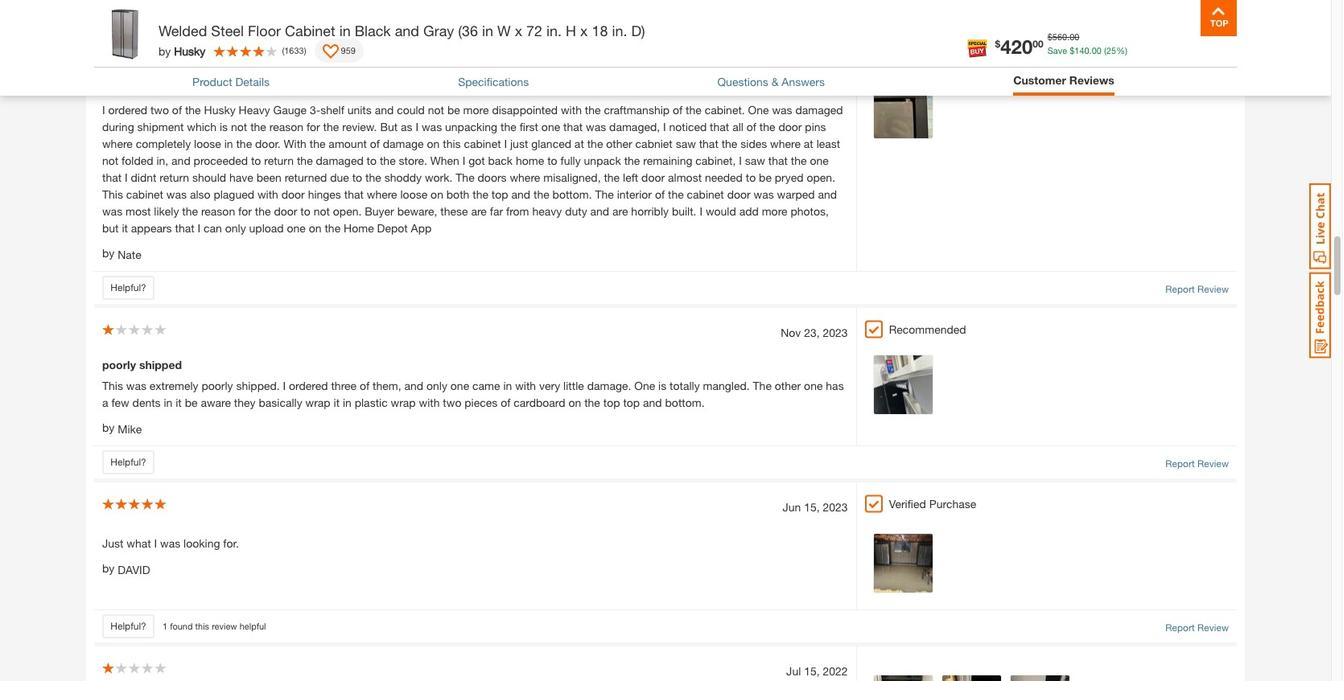 Task type: vqa. For each thing, say whether or not it's contained in the screenshot.
right other
yes



Task type: locate. For each thing, give the bounding box(es) containing it.
one left came
[[451, 379, 469, 393]]

1 horizontal spatial one
[[748, 103, 769, 117]]

1 horizontal spatial top
[[603, 396, 620, 410]]

report review for just what i was looking for.
[[1166, 622, 1229, 634]]

0 vertical spatial more
[[463, 103, 489, 117]]

2 horizontal spatial be
[[759, 171, 772, 185]]

more
[[463, 103, 489, 117], [762, 205, 788, 218]]

cabinet up the got
[[464, 137, 501, 151]]

( left the %)
[[1104, 45, 1107, 55]]

one
[[748, 103, 769, 117], [634, 379, 655, 393]]

of right pieces
[[501, 396, 511, 410]]

3-
[[310, 103, 321, 117]]

review for i ordered two of the husky heavy gauge 3-shelf units and could not be more disappointed with the craftmanship of the cabinet. one was damaged during shipment which is not the reason for the review. but as i was unpacking the first one that was damaged, i noticed that all of the door pins where completely loose in the door. with the amount of damage on this cabinet i just glanced at the other cabniet saw that the sides where at least not folded in, and proceeded to return the damaged to the store. when i got back home to fully unpack the remaining cabinet, i saw that the one that i didnt return should have been returned due to the shoddy work. the doors where misaligned, the left door almost needed to be pryed open. this cabinet was also plagued with door hinges that where loose on both the top and the bottom. the interior of the cabinet door was warped and was most likely the reason for the door to not open. buyer beware, these are far from heavy duty and are horribly built. i would add more photos, but it appears that i can only upload one on the home depot app
[[1198, 284, 1229, 296]]

0 horizontal spatial the
[[456, 171, 475, 185]]

on down work.
[[431, 188, 443, 202]]

two
[[150, 103, 169, 117], [443, 396, 462, 410]]

72
[[526, 22, 543, 39]]

0 horizontal spatial x
[[515, 22, 522, 39]]

other down damaged,
[[606, 137, 632, 151]]

$ right save
[[1070, 45, 1075, 55]]

was up but
[[102, 205, 122, 218]]

black
[[355, 22, 391, 39]]

husky down "welded"
[[174, 44, 206, 58]]

it
[[122, 222, 128, 235], [176, 396, 182, 410], [334, 396, 340, 410]]

959
[[341, 45, 356, 55]]

one inside poor craftmanship i ordered two of the husky heavy gauge 3-shelf units and could not be more disappointed with the craftmanship of the cabinet. one was damaged during shipment which is not the reason for the review. but as i was unpacking the first one that was damaged, i noticed that all of the door pins where completely loose in the door. with the amount of damage on this cabinet i just glanced at the other cabniet saw that the sides where at least not folded in, and proceeded to return the damaged to the store. when i got back home to fully unpack the remaining cabinet, i saw that the one that i didnt return should have been returned due to the shoddy work. the doors where misaligned, the left door almost needed to be pryed open. this cabinet was also plagued with door hinges that where loose on both the top and the bottom. the interior of the cabinet door was warped and was most likely the reason for the door to not open. buyer beware, these are far from heavy duty and are horribly built. i would add more photos, but it appears that i can only upload one on the home depot app
[[748, 103, 769, 117]]

0 vertical spatial one
[[748, 103, 769, 117]]

1 horizontal spatial (
[[1104, 45, 1107, 55]]

product details
[[192, 75, 270, 88]]

$ for 420
[[995, 37, 1001, 49]]

1 horizontal spatial be
[[447, 103, 460, 117]]

3 review from the top
[[1198, 458, 1229, 470]]

loose down which
[[194, 137, 221, 151]]

1 vertical spatial open.
[[333, 205, 362, 218]]

0 horizontal spatial other
[[606, 137, 632, 151]]

one left has
[[804, 379, 823, 393]]

saw down noticed
[[676, 137, 696, 151]]

report for this was extremely poorly shipped. i ordered three of them, and only one came in with very little damage. one is totally mangled. the other one has a few dents in it be aware they basically wrap it in plastic wrap with two pieces of cardboard on the top top and bottom.
[[1166, 458, 1195, 470]]

15,
[[804, 501, 820, 514], [804, 665, 820, 679]]

from
[[506, 205, 529, 218]]

1 horizontal spatial in.
[[612, 22, 627, 39]]

cardboard
[[514, 396, 565, 410]]

0 horizontal spatial bottom.
[[553, 188, 592, 202]]

1 horizontal spatial this
[[443, 137, 461, 151]]

0 horizontal spatial 00
[[1033, 37, 1044, 49]]

the left home
[[325, 222, 341, 235]]

i right "what"
[[154, 537, 157, 551]]

2 report review from the top
[[1166, 284, 1229, 296]]

2 in. from the left
[[612, 22, 627, 39]]

specifications button
[[458, 73, 529, 90], [458, 73, 529, 90]]

0 horizontal spatial is
[[220, 120, 228, 134]]

. left the 25
[[1090, 45, 1092, 55]]

the left shoddy
[[365, 171, 381, 185]]

only right can on the top
[[225, 222, 246, 235]]

which
[[187, 120, 217, 134]]

0 horizontal spatial it
[[122, 222, 128, 235]]

helpful? button down "nate" button
[[102, 276, 155, 300]]

i left the got
[[462, 154, 465, 168]]

0 vertical spatial the
[[456, 171, 475, 185]]

1 report review button from the top
[[1166, 7, 1229, 21]]

the up shoddy
[[380, 154, 396, 168]]

the up both
[[456, 171, 475, 185]]

$ inside $ 420 00
[[995, 37, 1001, 49]]

was down &
[[772, 103, 792, 117]]

1 vertical spatial .
[[1090, 45, 1092, 55]]

report review for i ordered two of the husky heavy gauge 3-shelf units and could not be more disappointed with the craftmanship of the cabinet. one was damaged during shipment which is not the reason for the review. but as i was unpacking the first one that was damaged, i noticed that all of the door pins where completely loose in the door. with the amount of damage on this cabinet i just glanced at the other cabniet saw that the sides where at least not folded in, and proceeded to return the damaged to the store. when i got back home to fully unpack the remaining cabinet, i saw that the one that i didnt return should have been returned due to the shoddy work. the doors where misaligned, the left door almost needed to be pryed open. this cabinet was also plagued with door hinges that where loose on both the top and the bottom. the interior of the cabinet door was warped and was most likely the reason for the door to not open. buyer beware, these are far from heavy duty and are horribly built. i would add more photos, but it appears that i can only upload one on the home depot app
[[1166, 284, 1229, 296]]

1 horizontal spatial .
[[1090, 45, 1092, 55]]

poorly up aware
[[202, 379, 233, 393]]

15, for jun
[[804, 501, 820, 514]]

3 report from the top
[[1166, 458, 1195, 470]]

helpful? up poor
[[110, 6, 146, 18]]

0 horizontal spatial be
[[185, 396, 198, 410]]

1 horizontal spatial saw
[[745, 154, 765, 168]]

by inside by nate
[[102, 247, 115, 260]]

heavy
[[239, 103, 270, 117]]

report review for this was extremely poorly shipped. i ordered three of them, and only one came in with very little damage. one is totally mangled. the other one has a few dents in it be aware they basically wrap it in plastic wrap with two pieces of cardboard on the top top and bottom.
[[1166, 458, 1229, 470]]

two left pieces
[[443, 396, 462, 410]]

( 1633 )
[[282, 45, 306, 55]]

at
[[575, 137, 584, 151], [804, 137, 814, 151]]

1 vertical spatial reason
[[201, 205, 235, 218]]

2 horizontal spatial top
[[623, 396, 640, 410]]

door up upload
[[274, 205, 297, 218]]

built.
[[672, 205, 697, 218]]

in. left d)
[[612, 22, 627, 39]]

1 horizontal spatial the
[[595, 188, 614, 202]]

1 horizontal spatial wrap
[[391, 396, 416, 410]]

the up unpack
[[587, 137, 603, 151]]

i up during
[[102, 103, 105, 117]]

2 at from the left
[[804, 137, 814, 151]]

this inside poor craftmanship i ordered two of the husky heavy gauge 3-shelf units and could not be more disappointed with the craftmanship of the cabinet. one was damaged during shipment which is not the reason for the review. but as i was unpacking the first one that was damaged, i noticed that all of the door pins where completely loose in the door. with the amount of damage on this cabinet i just glanced at the other cabniet saw that the sides where at least not folded in, and proceeded to return the damaged to the store. when i got back home to fully unpack the remaining cabinet, i saw that the one that i didnt return should have been returned due to the shoddy work. the doors where misaligned, the left door almost needed to be pryed open. this cabinet was also plagued with door hinges that where loose on both the top and the bottom. the interior of the cabinet door was warped and was most likely the reason for the door to not open. buyer beware, these are far from heavy duty and are horribly built. i would add more photos, but it appears that i can only upload one on the home depot app
[[443, 137, 461, 151]]

at down pins
[[804, 137, 814, 151]]

( left )
[[282, 45, 284, 55]]

home
[[344, 222, 374, 235]]

2 recommended from the top
[[889, 323, 966, 337]]

0 horizontal spatial damaged
[[316, 154, 364, 168]]

by left mike button
[[102, 421, 115, 435]]

unpacking
[[445, 120, 498, 134]]

noticed
[[669, 120, 707, 134]]

report for i ordered two of the husky heavy gauge 3-shelf units and could not be more disappointed with the craftmanship of the cabinet. one was damaged during shipment which is not the reason for the review. but as i was unpacking the first one that was damaged, i noticed that all of the door pins where completely loose in the door. with the amount of damage on this cabinet i just glanced at the other cabniet saw that the sides where at least not folded in, and proceeded to return the damaged to the store. when i got back home to fully unpack the remaining cabinet, i saw that the one that i didnt return should have been returned due to the shoddy work. the doors where misaligned, the left door almost needed to be pryed open. this cabinet was also plagued with door hinges that where loose on both the top and the bottom. the interior of the cabinet door was warped and was most likely the reason for the door to not open. buyer beware, these are far from heavy duty and are horribly built. i would add more photos, but it appears that i can only upload one on the home depot app
[[1166, 284, 1195, 296]]

the inside poorly shipped this was extremely poorly shipped. i ordered three of them, and only one came in with very little damage. one is totally mangled. the other one has a few dents in it be aware they basically wrap it in plastic wrap with two pieces of cardboard on the top top and bottom.
[[584, 396, 600, 410]]

0 vertical spatial recommended
[[889, 47, 966, 61]]

questions
[[718, 75, 768, 88]]

open. up home
[[333, 205, 362, 218]]

the down doors
[[473, 188, 489, 202]]

where down home
[[510, 171, 540, 185]]

0 horizontal spatial in.
[[547, 22, 562, 39]]

folded
[[122, 154, 153, 168]]

bottom. inside poorly shipped this was extremely poorly shipped. i ordered three of them, and only one came in with very little damage. one is totally mangled. the other one has a few dents in it be aware they basically wrap it in plastic wrap with two pieces of cardboard on the top top and bottom.
[[665, 396, 705, 410]]

1 horizontal spatial poorly
[[202, 379, 233, 393]]

review for just what i was looking for.
[[1198, 622, 1229, 634]]

depot
[[377, 222, 408, 235]]

0 horizontal spatial ordered
[[108, 103, 147, 117]]

1 vertical spatial other
[[775, 379, 801, 393]]

2 wrap from the left
[[391, 396, 416, 410]]

top inside poor craftmanship i ordered two of the husky heavy gauge 3-shelf units and could not be more disappointed with the craftmanship of the cabinet. one was damaged during shipment which is not the reason for the review. but as i was unpacking the first one that was damaged, i noticed that all of the door pins where completely loose in the door. with the amount of damage on this cabinet i just glanced at the other cabniet saw that the sides where at least not folded in, and proceeded to return the damaged to the store. when i got back home to fully unpack the remaining cabinet, i saw that the one that i didnt return should have been returned due to the shoddy work. the doors where misaligned, the left door almost needed to be pryed open. this cabinet was also plagued with door hinges that where loose on both the top and the bottom. the interior of the cabinet door was warped and was most likely the reason for the door to not open. buyer beware, these are far from heavy duty and are horribly built. i would add more photos, but it appears that i can only upload one on the home depot app
[[492, 188, 508, 202]]

a
[[102, 396, 108, 410]]

the down damage.
[[584, 396, 600, 410]]

1 horizontal spatial return
[[264, 154, 294, 168]]

glanced
[[531, 137, 571, 151]]

work.
[[425, 171, 453, 185]]

1 vertical spatial damaged
[[316, 154, 364, 168]]

by inside by mike
[[102, 421, 115, 435]]

this up a
[[102, 379, 123, 393]]

return down in,
[[160, 171, 189, 185]]

damaged up pins
[[796, 103, 843, 117]]

2 helpful? from the top
[[110, 282, 146, 294]]

1 vertical spatial recommended
[[889, 323, 966, 337]]

0 vertical spatial other
[[606, 137, 632, 151]]

live chat image
[[1310, 184, 1331, 270]]

recommended
[[889, 47, 966, 61], [889, 323, 966, 337]]

1 vertical spatial bottom.
[[665, 396, 705, 410]]

1 vertical spatial husky
[[204, 103, 236, 117]]

the left interior
[[595, 188, 614, 202]]

questions & answers button
[[718, 73, 825, 90], [718, 73, 825, 90]]

for down 3-
[[307, 120, 320, 134]]

the
[[456, 171, 475, 185], [595, 188, 614, 202], [753, 379, 772, 393]]

appears
[[131, 222, 172, 235]]

0 horizontal spatial $
[[995, 37, 1001, 49]]

this
[[102, 188, 123, 202], [102, 379, 123, 393]]

damage.
[[587, 379, 631, 393]]

0 vertical spatial for
[[307, 120, 320, 134]]

1 horizontal spatial only
[[427, 379, 447, 393]]

1 recommended from the top
[[889, 47, 966, 61]]

0 vertical spatial be
[[447, 103, 460, 117]]

only left came
[[427, 379, 447, 393]]

most
[[126, 205, 151, 218]]

little
[[563, 379, 584, 393]]

0 vertical spatial bottom.
[[553, 188, 592, 202]]

2 review from the top
[[1198, 284, 1229, 296]]

was right the as
[[422, 120, 442, 134]]

helpful? left 1
[[110, 621, 146, 633]]

the up just
[[501, 120, 517, 134]]

was up add
[[754, 188, 774, 202]]

2023 for jun 15, 2023
[[823, 501, 848, 514]]

4 helpful? from the top
[[110, 621, 146, 633]]

1 2023 from the top
[[823, 326, 848, 340]]

mangled.
[[703, 379, 750, 393]]

4 report review from the top
[[1166, 622, 1229, 634]]

0 horizontal spatial for
[[238, 205, 252, 218]]

photos,
[[791, 205, 829, 218]]

%)
[[1116, 45, 1128, 55]]

3 report review from the top
[[1166, 458, 1229, 470]]

helpful? button left 1
[[102, 615, 155, 639]]

15, right jun
[[804, 501, 820, 514]]

this up when
[[443, 137, 461, 151]]

that up cabinet,
[[699, 137, 719, 151]]

1 in. from the left
[[547, 22, 562, 39]]

2 this from the top
[[102, 379, 123, 393]]

the
[[185, 103, 201, 117], [585, 103, 601, 117], [686, 103, 702, 117], [250, 120, 266, 134], [323, 120, 339, 134], [501, 120, 517, 134], [760, 120, 776, 134], [236, 137, 252, 151], [310, 137, 326, 151], [587, 137, 603, 151], [722, 137, 738, 151], [297, 154, 313, 168], [380, 154, 396, 168], [624, 154, 640, 168], [791, 154, 807, 168], [365, 171, 381, 185], [604, 171, 620, 185], [473, 188, 489, 202], [534, 188, 549, 202], [668, 188, 684, 202], [182, 205, 198, 218], [255, 205, 271, 218], [325, 222, 341, 235], [584, 396, 600, 410]]

2 horizontal spatial the
[[753, 379, 772, 393]]

1 this from the top
[[102, 188, 123, 202]]

helpful
[[240, 621, 266, 632]]

save
[[1048, 45, 1067, 55]]

3 report review button from the top
[[1166, 457, 1229, 472]]

mike button
[[118, 421, 142, 438]]

open. up warped
[[807, 171, 835, 185]]

cabinet
[[464, 137, 501, 151], [126, 188, 163, 202], [687, 188, 724, 202]]

verified purchase
[[889, 498, 977, 511]]

two inside poor craftmanship i ordered two of the husky heavy gauge 3-shelf units and could not be more disappointed with the craftmanship of the cabinet. one was damaged during shipment which is not the reason for the review. but as i was unpacking the first one that was damaged, i noticed that all of the door pins where completely loose in the door. with the amount of damage on this cabinet i just glanced at the other cabniet saw that the sides where at least not folded in, and proceeded to return the damaged to the store. when i got back home to fully unpack the remaining cabinet, i saw that the one that i didnt return should have been returned due to the shoddy work. the doors where misaligned, the left door almost needed to be pryed open. this cabinet was also plagued with door hinges that where loose on both the top and the bottom. the interior of the cabinet door was warped and was most likely the reason for the door to not open. buyer beware, these are far from heavy duty and are horribly built. i would add more photos, but it appears that i can only upload one on the home depot app
[[150, 103, 169, 117]]

1 vertical spatial the
[[595, 188, 614, 202]]

remaining
[[643, 154, 693, 168]]

in. left h
[[547, 22, 562, 39]]

be down extremely
[[185, 396, 198, 410]]

0 vertical spatial loose
[[194, 137, 221, 151]]

1 vertical spatial only
[[427, 379, 447, 393]]

cabinet.
[[705, 103, 745, 117]]

0 vertical spatial return
[[264, 154, 294, 168]]

1 horizontal spatial is
[[658, 379, 667, 393]]

saw
[[676, 137, 696, 151], [745, 154, 765, 168]]

0 horizontal spatial at
[[575, 137, 584, 151]]

0 horizontal spatial saw
[[676, 137, 696, 151]]

0 vertical spatial ordered
[[108, 103, 147, 117]]

saw down sides
[[745, 154, 765, 168]]

when
[[430, 154, 459, 168]]

review for this was extremely poorly shipped. i ordered three of them, and only one came in with very little damage. one is totally mangled. the other one has a few dents in it be aware they basically wrap it in plastic wrap with two pieces of cardboard on the top top and bottom.
[[1198, 458, 1229, 470]]

1 report review from the top
[[1166, 8, 1229, 20]]

more up unpacking
[[463, 103, 489, 117]]

unpack
[[584, 154, 621, 168]]

helpful? button down mike button
[[102, 451, 155, 475]]

0 horizontal spatial (
[[282, 45, 284, 55]]

with
[[284, 137, 307, 151]]

1 horizontal spatial open.
[[807, 171, 835, 185]]

1 horizontal spatial are
[[613, 205, 628, 218]]

other left has
[[775, 379, 801, 393]]

by down just
[[102, 562, 115, 576]]

door up add
[[727, 188, 751, 202]]

welded
[[159, 22, 207, 39]]

0 vertical spatial this
[[102, 188, 123, 202]]

the up left
[[624, 154, 640, 168]]

on down hinges
[[309, 222, 322, 235]]

plastic
[[355, 396, 388, 410]]

0 vertical spatial husky
[[174, 44, 206, 58]]

1 vertical spatial this
[[195, 621, 209, 632]]

least
[[817, 137, 840, 151]]

00 left the 25
[[1092, 45, 1102, 55]]

report for just what i was looking for.
[[1166, 622, 1195, 634]]

the up built.
[[668, 188, 684, 202]]

first
[[520, 120, 538, 134]]

1 horizontal spatial x
[[580, 22, 588, 39]]

1 ( from the left
[[1104, 45, 1107, 55]]

4 report review button from the top
[[1166, 621, 1229, 636]]

959 button
[[314, 39, 364, 63]]

questions & answers
[[718, 75, 825, 88]]

0 horizontal spatial .
[[1067, 31, 1070, 42]]

reviews
[[1070, 73, 1115, 87]]

0 horizontal spatial wrap
[[305, 396, 331, 410]]

wrap down them,
[[391, 396, 416, 410]]

in.
[[547, 22, 562, 39], [612, 22, 627, 39]]

0 horizontal spatial top
[[492, 188, 508, 202]]

0 vertical spatial only
[[225, 222, 246, 235]]

returned
[[285, 171, 327, 185]]

not down hinges
[[314, 205, 330, 218]]

was up unpack
[[586, 120, 606, 134]]

sides
[[741, 137, 767, 151]]

1 vertical spatial is
[[658, 379, 667, 393]]

helpful? button left "welded"
[[102, 0, 155, 24]]

reason
[[269, 120, 303, 134], [201, 205, 235, 218]]

completely
[[136, 137, 191, 151]]

4 review from the top
[[1198, 622, 1229, 634]]

560
[[1053, 31, 1067, 42]]

1 horizontal spatial two
[[443, 396, 462, 410]]

2 report from the top
[[1166, 284, 1195, 296]]

the up pryed at the right of page
[[791, 154, 807, 168]]

customer reviews button
[[1013, 72, 1115, 92], [1013, 72, 1115, 89]]

it right but
[[122, 222, 128, 235]]

1 15, from the top
[[804, 501, 820, 514]]

ordered up during
[[108, 103, 147, 117]]

1 vertical spatial one
[[634, 379, 655, 393]]

by down "welded"
[[159, 44, 171, 58]]

0 horizontal spatial reason
[[201, 205, 235, 218]]

0 horizontal spatial cabinet
[[126, 188, 163, 202]]

1 horizontal spatial at
[[804, 137, 814, 151]]

1 vertical spatial more
[[762, 205, 788, 218]]

be up unpacking
[[447, 103, 460, 117]]

0 horizontal spatial only
[[225, 222, 246, 235]]

4 report from the top
[[1166, 622, 1195, 634]]

poorly shipped this was extremely poorly shipped. i ordered three of them, and only one came in with very little damage. one is totally mangled. the other one has a few dents in it be aware they basically wrap it in plastic wrap with two pieces of cardboard on the top top and bottom.
[[102, 358, 844, 410]]

nov 23, 2023
[[781, 326, 848, 340]]

far
[[490, 205, 503, 218]]

answers
[[782, 75, 825, 88]]

bottom. down misaligned, at left
[[553, 188, 592, 202]]

in
[[339, 22, 351, 39], [482, 22, 493, 39], [224, 137, 233, 151], [503, 379, 512, 393], [164, 396, 173, 410], [343, 396, 352, 410]]

be left pryed at the right of page
[[759, 171, 772, 185]]

1 vertical spatial 2023
[[823, 501, 848, 514]]

0 vertical spatial damaged
[[796, 103, 843, 117]]

i down sides
[[739, 154, 742, 168]]

2 ( from the left
[[282, 45, 284, 55]]

2 2023 from the top
[[823, 501, 848, 514]]

the up noticed
[[686, 103, 702, 117]]

the left left
[[604, 171, 620, 185]]

interior
[[617, 188, 652, 202]]

1 report from the top
[[1166, 8, 1195, 20]]

reason down gauge
[[269, 120, 303, 134]]

heavy
[[532, 205, 562, 218]]

$ for 560
[[1048, 31, 1053, 42]]

helpful?
[[110, 6, 146, 18], [110, 282, 146, 294], [110, 456, 146, 469], [110, 621, 146, 633]]

1 vertical spatial two
[[443, 396, 462, 410]]

nate
[[118, 248, 141, 262]]

where up the "buyer"
[[367, 188, 397, 202]]

2 15, from the top
[[804, 665, 820, 679]]

almost
[[668, 171, 702, 185]]

1 vertical spatial ordered
[[289, 379, 328, 393]]

be inside poorly shipped this was extremely poorly shipped. i ordered three of them, and only one came in with very little damage. one is totally mangled. the other one has a few dents in it be aware they basically wrap it in plastic wrap with two pieces of cardboard on the top top and bottom.
[[185, 396, 198, 410]]

husky up which
[[204, 103, 236, 117]]

by inside by david
[[102, 562, 115, 576]]

23,
[[804, 326, 820, 340]]

is inside poorly shipped this was extremely poorly shipped. i ordered three of them, and only one came in with very little damage. one is totally mangled. the other one has a few dents in it be aware they basically wrap it in plastic wrap with two pieces of cardboard on the top top and bottom.
[[658, 379, 667, 393]]

the up heavy
[[534, 188, 549, 202]]

2 horizontal spatial $
[[1070, 45, 1075, 55]]

0 horizontal spatial two
[[150, 103, 169, 117]]

by for by husky
[[159, 44, 171, 58]]

loose
[[194, 137, 221, 151], [400, 188, 428, 202]]

where down during
[[102, 137, 133, 151]]

feedback link image
[[1310, 272, 1331, 359]]

1 horizontal spatial other
[[775, 379, 801, 393]]

by husky
[[159, 44, 206, 58]]

2 vertical spatial the
[[753, 379, 772, 393]]

on up when
[[427, 137, 440, 151]]

0 horizontal spatial more
[[463, 103, 489, 117]]

1 helpful? button from the top
[[102, 0, 155, 24]]

i
[[102, 103, 105, 117], [416, 120, 419, 134], [663, 120, 666, 134], [504, 137, 507, 151], [462, 154, 465, 168], [739, 154, 742, 168], [125, 171, 128, 185], [700, 205, 703, 218], [198, 222, 201, 235], [283, 379, 286, 393], [154, 537, 157, 551]]

report review button
[[1166, 7, 1229, 21], [1166, 283, 1229, 297], [1166, 457, 1229, 472], [1166, 621, 1229, 636]]

15, for jul
[[804, 665, 820, 679]]

0 horizontal spatial one
[[634, 379, 655, 393]]

on inside poorly shipped this was extremely poorly shipped. i ordered three of them, and only one came in with very little damage. one is totally mangled. the other one has a few dents in it be aware they basically wrap it in plastic wrap with two pieces of cardboard on the top top and bottom.
[[569, 396, 581, 410]]

2 report review button from the top
[[1166, 283, 1229, 297]]

1 wrap from the left
[[305, 396, 331, 410]]

1 vertical spatial loose
[[400, 188, 428, 202]]

0 vertical spatial two
[[150, 103, 169, 117]]

w
[[497, 22, 511, 39]]

00 inside $ 420 00
[[1033, 37, 1044, 49]]

the down also
[[182, 205, 198, 218]]

was up dents
[[126, 379, 146, 393]]

aware
[[201, 396, 231, 410]]

2 horizontal spatial 00
[[1092, 45, 1102, 55]]



Task type: describe. For each thing, give the bounding box(es) containing it.
review.
[[342, 120, 377, 134]]

few
[[111, 396, 129, 410]]

the up which
[[185, 103, 201, 117]]

the left door.
[[236, 137, 252, 151]]

with down been
[[257, 188, 278, 202]]

1 horizontal spatial it
[[176, 396, 182, 410]]

i left just
[[504, 137, 507, 151]]

other inside poor craftmanship i ordered two of the husky heavy gauge 3-shelf units and could not be more disappointed with the craftmanship of the cabinet. one was damaged during shipment which is not the reason for the review. but as i was unpacking the first one that was damaged, i noticed that all of the door pins where completely loose in the door. with the amount of damage on this cabinet i just glanced at the other cabniet saw that the sides where at least not folded in, and proceeded to return the damaged to the store. when i got back home to fully unpack the remaining cabinet, i saw that the one that i didnt return should have been returned due to the shoddy work. the doors where misaligned, the left door almost needed to be pryed open. this cabinet was also plagued with door hinges that where loose on both the top and the bottom. the interior of the cabinet door was warped and was most likely the reason for the door to not open. buyer beware, these are far from heavy duty and are horribly built. i would add more photos, but it appears that i can only upload one on the home depot app
[[606, 137, 632, 151]]

report review button for i ordered two of the husky heavy gauge 3-shelf units and could not be more disappointed with the craftmanship of the cabinet. one was damaged during shipment which is not the reason for the review. but as i was unpacking the first one that was damaged, i noticed that all of the door pins where completely loose in the door. with the amount of damage on this cabinet i just glanced at the other cabniet saw that the sides where at least not folded in, and proceeded to return the damaged to the store. when i got back home to fully unpack the remaining cabinet, i saw that the one that i didnt return should have been returned due to the shoddy work. the doors where misaligned, the left door almost needed to be pryed open. this cabinet was also plagued with door hinges that where loose on both the top and the bottom. the interior of the cabinet door was warped and was most likely the reason for the door to not open. buyer beware, these are far from heavy duty and are horribly built. i would add more photos, but it appears that i can only upload one on the home depot app
[[1166, 283, 1229, 297]]

two inside poorly shipped this was extremely poorly shipped. i ordered three of them, and only one came in with very little damage. one is totally mangled. the other one has a few dents in it be aware they basically wrap it in plastic wrap with two pieces of cardboard on the top top and bottom.
[[443, 396, 462, 410]]

review
[[212, 621, 237, 632]]

proceeded
[[194, 154, 248, 168]]

0 horizontal spatial loose
[[194, 137, 221, 151]]

to down 'glanced'
[[547, 154, 557, 168]]

the up sides
[[760, 120, 776, 134]]

but
[[380, 120, 398, 134]]

in left w
[[482, 22, 493, 39]]

the left craftmanship
[[585, 103, 601, 117]]

i up the cabniet
[[663, 120, 666, 134]]

needed
[[705, 171, 743, 185]]

specifications
[[458, 75, 529, 88]]

one up 'glanced'
[[542, 120, 560, 134]]

purchase
[[929, 498, 977, 511]]

home
[[516, 154, 544, 168]]

was inside poorly shipped this was extremely poorly shipped. i ordered three of them, and only one came in with very little damage. one is totally mangled. the other one has a few dents in it be aware they basically wrap it in plastic wrap with two pieces of cardboard on the top top and bottom.
[[126, 379, 146, 393]]

can
[[204, 222, 222, 235]]

store.
[[399, 154, 427, 168]]

dents
[[132, 396, 161, 410]]

damage
[[383, 137, 424, 151]]

by for by david
[[102, 562, 115, 576]]

basically
[[259, 396, 302, 410]]

0 horizontal spatial open.
[[333, 205, 362, 218]]

i right built.
[[700, 205, 703, 218]]

cabinet
[[285, 22, 335, 39]]

during
[[102, 120, 134, 134]]

jul
[[786, 665, 801, 679]]

cabinet,
[[696, 154, 736, 168]]

2022
[[823, 665, 848, 679]]

of up noticed
[[673, 103, 683, 117]]

0 vertical spatial open.
[[807, 171, 835, 185]]

1 x from the left
[[515, 22, 522, 39]]

door down 'returned'
[[281, 188, 305, 202]]

gauge
[[273, 103, 307, 117]]

just
[[510, 137, 528, 151]]

1 horizontal spatial cabinet
[[464, 137, 501, 151]]

by for by nate
[[102, 247, 115, 260]]

bottom. inside poor craftmanship i ordered two of the husky heavy gauge 3-shelf units and could not be more disappointed with the craftmanship of the cabinet. one was damaged during shipment which is not the reason for the review. but as i was unpacking the first one that was damaged, i noticed that all of the door pins where completely loose in the door. with the amount of damage on this cabinet i just glanced at the other cabniet saw that the sides where at least not folded in, and proceeded to return the damaged to the store. when i got back home to fully unpack the remaining cabinet, i saw that the one that i didnt return should have been returned due to the shoddy work. the doors where misaligned, the left door almost needed to be pryed open. this cabinet was also plagued with door hinges that where loose on both the top and the bottom. the interior of the cabinet door was warped and was most likely the reason for the door to not open. buyer beware, these are far from heavy duty and are horribly built. i would add more photos, but it appears that i can only upload one on the home depot app
[[553, 188, 592, 202]]

pins
[[805, 120, 826, 134]]

damaged,
[[609, 120, 660, 134]]

one right upload
[[287, 222, 306, 235]]

i inside poorly shipped this was extremely poorly shipped. i ordered three of them, and only one came in with very little damage. one is totally mangled. the other one has a few dents in it be aware they basically wrap it in plastic wrap with two pieces of cardboard on the top top and bottom.
[[283, 379, 286, 393]]

1 at from the left
[[575, 137, 584, 151]]

duty
[[565, 205, 587, 218]]

in down extremely
[[164, 396, 173, 410]]

2 x from the left
[[580, 22, 588, 39]]

hinges
[[308, 188, 341, 202]]

top button
[[1201, 0, 1237, 36]]

0 vertical spatial .
[[1067, 31, 1070, 42]]

husky inside poor craftmanship i ordered two of the husky heavy gauge 3-shelf units and could not be more disappointed with the craftmanship of the cabinet. one was damaged during shipment which is not the reason for the review. but as i was unpacking the first one that was damaged, i noticed that all of the door pins where completely loose in the door. with the amount of damage on this cabinet i just glanced at the other cabniet saw that the sides where at least not folded in, and proceeded to return the damaged to the store. when i got back home to fully unpack the remaining cabinet, i saw that the one that i didnt return should have been returned due to the shoddy work. the doors where misaligned, the left door almost needed to be pryed open. this cabinet was also plagued with door hinges that where loose on both the top and the bottom. the interior of the cabinet door was warped and was most likely the reason for the door to not open. buyer beware, these are far from heavy duty and are horribly built. i would add more photos, but it appears that i can only upload one on the home depot app
[[204, 103, 236, 117]]

poor
[[102, 82, 128, 96]]

with up cardboard
[[515, 379, 536, 393]]

1 vertical spatial poorly
[[202, 379, 233, 393]]

of up the horribly on the top left of the page
[[655, 188, 665, 202]]

to down door.
[[251, 154, 261, 168]]

1 horizontal spatial for
[[307, 120, 320, 134]]

report review button for just what i was looking for.
[[1166, 621, 1229, 636]]

david
[[118, 563, 150, 577]]

came
[[472, 379, 500, 393]]

not left 'folded' at the left
[[102, 154, 119, 168]]

in down three
[[343, 396, 352, 410]]

should
[[192, 171, 226, 185]]

amount
[[329, 137, 367, 151]]

been
[[256, 171, 282, 185]]

to right needed
[[746, 171, 756, 185]]

1 horizontal spatial damaged
[[796, 103, 843, 117]]

pryed
[[775, 171, 804, 185]]

the down 'heavy'
[[250, 120, 266, 134]]

1 horizontal spatial loose
[[400, 188, 428, 202]]

that down 'folded' at the left
[[102, 171, 122, 185]]

one inside poorly shipped this was extremely poorly shipped. i ordered three of them, and only one came in with very little damage. one is totally mangled. the other one has a few dents in it be aware they basically wrap it in plastic wrap with two pieces of cardboard on the top top and bottom.
[[634, 379, 655, 393]]

units
[[347, 103, 372, 117]]

the inside poorly shipped this was extremely poorly shipped. i ordered three of them, and only one came in with very little damage. one is totally mangled. the other one has a few dents in it be aware they basically wrap it in plastic wrap with two pieces of cardboard on the top top and bottom.
[[753, 379, 772, 393]]

this inside poorly shipped this was extremely poorly shipped. i ordered three of them, and only one came in with very little damage. one is totally mangled. the other one has a few dents in it be aware they basically wrap it in plastic wrap with two pieces of cardboard on the top top and bottom.
[[102, 379, 123, 393]]

customer reviews
[[1013, 73, 1115, 87]]

shipped
[[139, 358, 182, 372]]

d)
[[631, 22, 645, 39]]

was right "what"
[[160, 537, 180, 551]]

with left pieces
[[419, 396, 440, 410]]

in inside poor craftmanship i ordered two of the husky heavy gauge 3-shelf units and could not be more disappointed with the craftmanship of the cabinet. one was damaged during shipment which is not the reason for the review. but as i was unpacking the first one that was damaged, i noticed that all of the door pins where completely loose in the door. with the amount of damage on this cabinet i just glanced at the other cabniet saw that the sides where at least not folded in, and proceeded to return the damaged to the store. when i got back home to fully unpack the remaining cabinet, i saw that the one that i didnt return should have been returned due to the shoddy work. the doors where misaligned, the left door almost needed to be pryed open. this cabinet was also plagued with door hinges that where loose on both the top and the bottom. the interior of the cabinet door was warped and was most likely the reason for the door to not open. buyer beware, these are far from heavy duty and are horribly built. i would add more photos, but it appears that i can only upload one on the home depot app
[[224, 137, 233, 151]]

other inside poorly shipped this was extremely poorly shipped. i ordered three of them, and only one came in with very little damage. one is totally mangled. the other one has a few dents in it be aware they basically wrap it in plastic wrap with two pieces of cardboard on the top top and bottom.
[[775, 379, 801, 393]]

ordered inside poor craftmanship i ordered two of the husky heavy gauge 3-shelf units and could not be more disappointed with the craftmanship of the cabinet. one was damaged during shipment which is not the reason for the review. but as i was unpacking the first one that was damaged, i noticed that all of the door pins where completely loose in the door. with the amount of damage on this cabinet i just glanced at the other cabniet saw that the sides where at least not folded in, and proceeded to return the damaged to the store. when i got back home to fully unpack the remaining cabinet, i saw that the one that i didnt return should have been returned due to the shoddy work. the doors where misaligned, the left door almost needed to be pryed open. this cabinet was also plagued with door hinges that where loose on both the top and the bottom. the interior of the cabinet door was warped and was most likely the reason for the door to not open. buyer beware, these are far from heavy duty and are horribly built. i would add more photos, but it appears that i can only upload one on the home depot app
[[108, 103, 147, 117]]

1
[[163, 621, 168, 632]]

in up 959
[[339, 22, 351, 39]]

with up 'glanced'
[[561, 103, 582, 117]]

of right all
[[747, 120, 757, 134]]

didnt
[[131, 171, 157, 185]]

that up pryed at the right of page
[[769, 154, 788, 168]]

2 horizontal spatial cabinet
[[687, 188, 724, 202]]

1 horizontal spatial more
[[762, 205, 788, 218]]

beware,
[[397, 205, 437, 218]]

only inside poorly shipped this was extremely poorly shipped. i ordered three of them, and only one came in with very little damage. one is totally mangled. the other one has a few dents in it be aware they basically wrap it in plastic wrap with two pieces of cardboard on the top top and bottom.
[[427, 379, 447, 393]]

these
[[441, 205, 468, 218]]

door down remaining
[[642, 171, 665, 185]]

3 helpful? from the top
[[110, 456, 146, 469]]

display image
[[322, 44, 338, 60]]

add
[[739, 205, 759, 218]]

140
[[1075, 45, 1090, 55]]

1633
[[284, 45, 304, 55]]

0 vertical spatial poorly
[[102, 358, 136, 372]]

)
[[304, 45, 306, 55]]

1 horizontal spatial 00
[[1070, 31, 1080, 42]]

but
[[102, 222, 119, 235]]

have
[[229, 171, 253, 185]]

that down due
[[344, 188, 364, 202]]

0 horizontal spatial return
[[160, 171, 189, 185]]

i left didnt
[[125, 171, 128, 185]]

to down hinges
[[300, 205, 311, 218]]

misaligned,
[[543, 171, 601, 185]]

of up the plastic
[[360, 379, 370, 393]]

product image image
[[98, 8, 151, 60]]

to right due
[[352, 171, 362, 185]]

the down shelf
[[323, 120, 339, 134]]

( inside $ 560 . 00 save $ 140 . 00 ( 25 %)
[[1104, 45, 1107, 55]]

that down 'cabinet.'
[[710, 120, 729, 134]]

the right with
[[310, 137, 326, 151]]

that up 'glanced'
[[563, 120, 583, 134]]

where right sides
[[770, 137, 801, 151]]

1 vertical spatial for
[[238, 205, 252, 218]]

has
[[826, 379, 844, 393]]

1 helpful? from the top
[[110, 6, 146, 18]]

is inside poor craftmanship i ordered two of the husky heavy gauge 3-shelf units and could not be more disappointed with the craftmanship of the cabinet. one was damaged during shipment which is not the reason for the review. but as i was unpacking the first one that was damaged, i noticed that all of the door pins where completely loose in the door. with the amount of damage on this cabinet i just glanced at the other cabniet saw that the sides where at least not folded in, and proceeded to return the damaged to the store. when i got back home to fully unpack the remaining cabinet, i saw that the one that i didnt return should have been returned due to the shoddy work. the doors where misaligned, the left door almost needed to be pryed open. this cabinet was also plagued with door hinges that where loose on both the top and the bottom. the interior of the cabinet door was warped and was most likely the reason for the door to not open. buyer beware, these are far from heavy duty and are horribly built. i would add more photos, but it appears that i can only upload one on the home depot app
[[220, 120, 228, 134]]

only inside poor craftmanship i ordered two of the husky heavy gauge 3-shelf units and could not be more disappointed with the craftmanship of the cabinet. one was damaged during shipment which is not the reason for the review. but as i was unpacking the first one that was damaged, i noticed that all of the door pins where completely loose in the door. with the amount of damage on this cabinet i just glanced at the other cabniet saw that the sides where at least not folded in, and proceeded to return the damaged to the store. when i got back home to fully unpack the remaining cabinet, i saw that the one that i didnt return should have been returned due to the shoddy work. the doors where misaligned, the left door almost needed to be pryed open. this cabinet was also plagued with door hinges that where loose on both the top and the bottom. the interior of the cabinet door was warped and was most likely the reason for the door to not open. buyer beware, these are far from heavy duty and are horribly built. i would add more photos, but it appears that i can only upload one on the home depot app
[[225, 222, 246, 235]]

2 horizontal spatial it
[[334, 396, 340, 410]]

of down craftmanship at top left
[[172, 103, 182, 117]]

fully
[[561, 154, 581, 168]]

this inside poor craftmanship i ordered two of the husky heavy gauge 3-shelf units and could not be more disappointed with the craftmanship of the cabinet. one was damaged during shipment which is not the reason for the review. but as i was unpacking the first one that was damaged, i noticed that all of the door pins where completely loose in the door. with the amount of damage on this cabinet i just glanced at the other cabniet saw that the sides where at least not folded in, and proceeded to return the damaged to the store. when i got back home to fully unpack the remaining cabinet, i saw that the one that i didnt return should have been returned due to the shoddy work. the doors where misaligned, the left door almost needed to be pryed open. this cabinet was also plagued with door hinges that where loose on both the top and the bottom. the interior of the cabinet door was warped and was most likely the reason for the door to not open. buyer beware, these are far from heavy duty and are horribly built. i would add more photos, but it appears that i can only upload one on the home depot app
[[102, 188, 123, 202]]

doors
[[478, 171, 507, 185]]

i left can on the top
[[198, 222, 201, 235]]

to down amount at the top left of the page
[[367, 154, 377, 168]]

back
[[488, 154, 513, 168]]

disappointed
[[492, 103, 558, 117]]

warped
[[777, 188, 815, 202]]

door left pins
[[779, 120, 802, 134]]

in right came
[[503, 379, 512, 393]]

the up 'returned'
[[297, 154, 313, 168]]

not down 'heavy'
[[231, 120, 247, 134]]

that down likely
[[175, 222, 194, 235]]

0 vertical spatial reason
[[269, 120, 303, 134]]

1 review from the top
[[1198, 8, 1229, 20]]

420
[[1001, 35, 1033, 58]]

ordered inside poorly shipped this was extremely poorly shipped. i ordered three of them, and only one came in with very little damage. one is totally mangled. the other one has a few dents in it be aware they basically wrap it in plastic wrap with two pieces of cardboard on the top top and bottom.
[[289, 379, 328, 393]]

details
[[235, 75, 270, 88]]

3 helpful? button from the top
[[102, 451, 155, 475]]

4 helpful? button from the top
[[102, 615, 155, 639]]

craftmanship
[[131, 82, 204, 96]]

it inside poor craftmanship i ordered two of the husky heavy gauge 3-shelf units and could not be more disappointed with the craftmanship of the cabinet. one was damaged during shipment which is not the reason for the review. but as i was unpacking the first one that was damaged, i noticed that all of the door pins where completely loose in the door. with the amount of damage on this cabinet i just glanced at the other cabniet saw that the sides where at least not folded in, and proceeded to return the damaged to the store. when i got back home to fully unpack the remaining cabinet, i saw that the one that i didnt return should have been returned due to the shoddy work. the doors where misaligned, the left door almost needed to be pryed open. this cabinet was also plagued with door hinges that where loose on both the top and the bottom. the interior of the cabinet door was warped and was most likely the reason for the door to not open. buyer beware, these are far from heavy duty and are horribly built. i would add more photos, but it appears that i can only upload one on the home depot app
[[122, 222, 128, 235]]

report review button for this was extremely poorly shipped. i ordered three of them, and only one came in with very little damage. one is totally mangled. the other one has a few dents in it be aware they basically wrap it in plastic wrap with two pieces of cardboard on the top top and bottom.
[[1166, 457, 1229, 472]]

shelf
[[321, 103, 344, 117]]

horribly
[[631, 205, 669, 218]]

customer
[[1013, 73, 1066, 87]]

1 are from the left
[[471, 205, 487, 218]]

totally
[[670, 379, 700, 393]]

the up upload
[[255, 205, 271, 218]]

the down all
[[722, 137, 738, 151]]

25
[[1107, 45, 1116, 55]]

0 horizontal spatial this
[[195, 621, 209, 632]]

all
[[733, 120, 744, 134]]

by for by mike
[[102, 421, 115, 435]]

i right the as
[[416, 120, 419, 134]]

one down least on the top right
[[810, 154, 829, 168]]

shipment
[[137, 120, 184, 134]]

of down review.
[[370, 137, 380, 151]]

1 vertical spatial be
[[759, 171, 772, 185]]

verified
[[889, 498, 926, 511]]

recommended for poor craftmanship i ordered two of the husky heavy gauge 3-shelf units and could not be more disappointed with the craftmanship of the cabinet. one was damaged during shipment which is not the reason for the review. but as i was unpacking the first one that was damaged, i noticed that all of the door pins where completely loose in the door. with the amount of damage on this cabinet i just glanced at the other cabniet saw that the sides where at least not folded in, and proceeded to return the damaged to the store. when i got back home to fully unpack the remaining cabinet, i saw that the one that i didnt return should have been returned due to the shoddy work. the doors where misaligned, the left door almost needed to be pryed open. this cabinet was also plagued with door hinges that where loose on both the top and the bottom. the interior of the cabinet door was warped and was most likely the reason for the door to not open. buyer beware, these are far from heavy duty and are horribly built. i would add more photos, but it appears that i can only upload one on the home depot app
[[889, 47, 966, 61]]

shoddy
[[384, 171, 422, 185]]

&
[[772, 75, 779, 88]]

was up likely
[[166, 188, 187, 202]]

upload
[[249, 222, 284, 235]]

pieces
[[465, 396, 498, 410]]

2023 for nov 23, 2023
[[823, 326, 848, 340]]

1 vertical spatial saw
[[745, 154, 765, 168]]

2 helpful? button from the top
[[102, 276, 155, 300]]

2 are from the left
[[613, 205, 628, 218]]

jun 15, 2023
[[783, 501, 848, 514]]

not right could
[[428, 103, 444, 117]]

(36
[[458, 22, 478, 39]]

recommended for poorly shipped this was extremely poorly shipped. i ordered three of them, and only one came in with very little damage. one is totally mangled. the other one has a few dents in it be aware they basically wrap it in plastic wrap with two pieces of cardboard on the top top and bottom.
[[889, 323, 966, 337]]

found
[[170, 621, 193, 632]]



